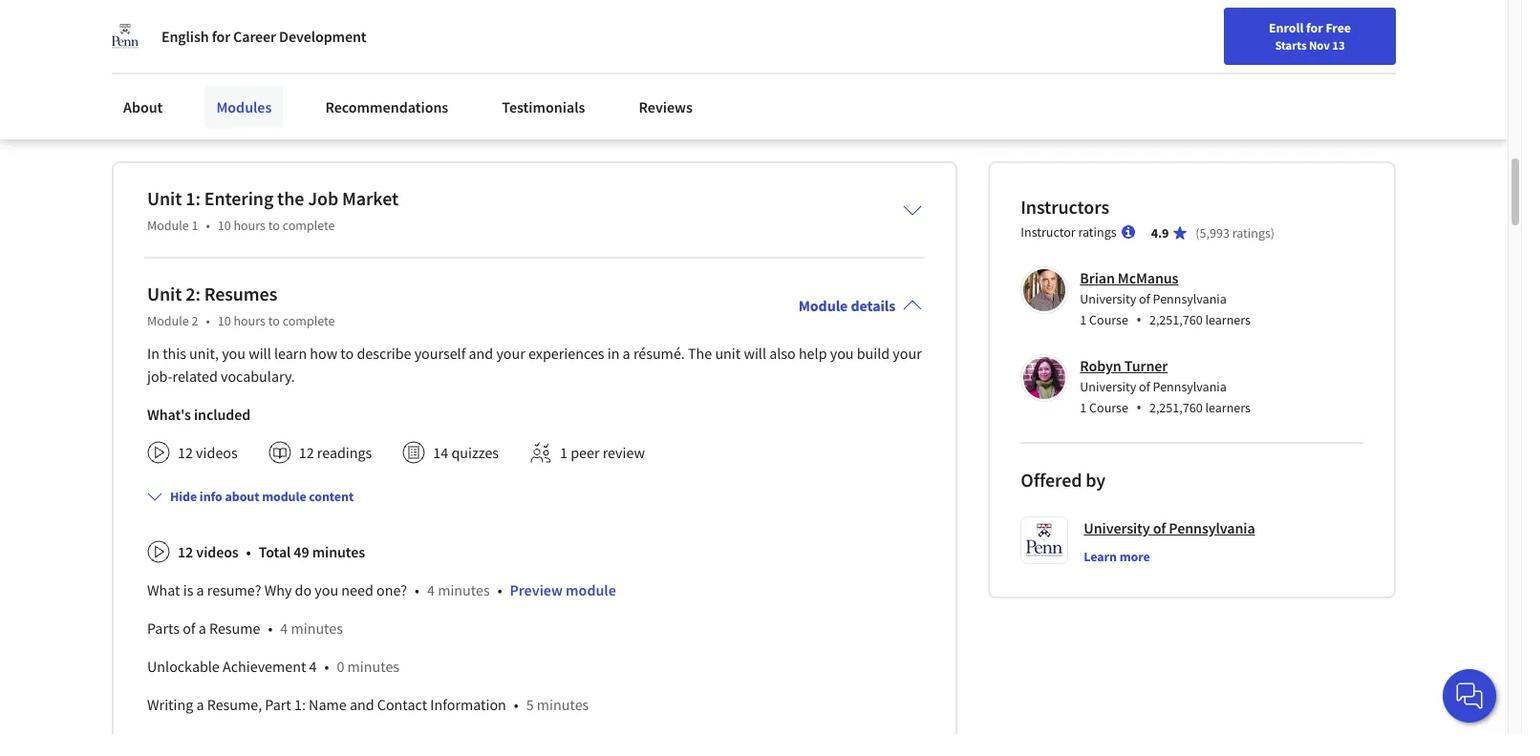 Task type: locate. For each thing, give the bounding box(es) containing it.
0 vertical spatial 10
[[218, 217, 231, 234]]

course down robyn at right
[[1089, 399, 1129, 416]]

1 vertical spatial also
[[769, 344, 796, 363]]

about inside to enroll in this course for free, click on "enroll now" and then select "full course.  no certificate." this course is designed for non-native english speakers who are interested in advancing their careers in the global marketplace.  in this course, you will learn about the job search, application, and interview process in the united states, while comparing and contrasting the same process in your home country. this course will also give you the opportunity to explore your global career path, while building your vocabulary and improving your language skills to achieve your professional goals. the first unit in this course will introduce the u.s. job application process and provide strategies for identifying the jobs that match your interests and skills. unit 2 will take you through the steps necessary to produce a professional-looking resume. in unit 3, you will work to develop a clear and concise cover letter. the final unit of the course focuses on networking and interview skills. anyone may take this course for free. if you want to get a coursera verified certificate for free, please fill out the financial aid form. unless otherwise noted, all course materials are available for re-use, repurposing and free distribution under a creative commons 4.0 attribution license. supplemental reading materials were provided by newsela, which publishes daily news articles at a level that's just right for each english language learner.
[[376, 152, 413, 170]]

learn more button
[[1084, 547, 1150, 566]]

course for brian
[[1089, 311, 1129, 328]]

• left total
[[246, 543, 251, 562]]

1 down brian
[[1080, 311, 1087, 328]]

university down brian
[[1080, 290, 1137, 307]]

1 horizontal spatial ratings
[[1232, 224, 1271, 242]]

2 10 from the top
[[218, 312, 231, 329]]

1 vertical spatial videos
[[196, 543, 239, 562]]

4
[[427, 581, 435, 600], [280, 619, 288, 638], [309, 657, 317, 676]]

to inside unit 2: resumes module 2 • 10 hours to complete
[[268, 312, 280, 329]]

attribution
[[202, 392, 269, 411]]

2 vertical spatial the
[[688, 344, 712, 363]]

résumé.
[[633, 344, 685, 363]]

complete up how
[[283, 312, 335, 329]]

0 vertical spatial skills.
[[423, 232, 456, 250]]

this
[[112, 132, 137, 150], [574, 172, 600, 190]]

• up looking
[[206, 217, 210, 234]]

1 horizontal spatial global
[[783, 132, 821, 150]]

speakers
[[399, 132, 455, 150]]

1 vertical spatial learners
[[1205, 399, 1251, 416]]

interview down advancing
[[614, 152, 672, 170]]

what's included
[[147, 405, 250, 424]]

1 vertical spatial pennsylvania
[[1153, 378, 1227, 395]]

course inside welcome to english for career development, a course created by the university of pennsylvania, and funded by the u.s. department of state bureau of educational and cultural affairs, office of english language programs.
[[406, 36, 448, 54]]

0 vertical spatial module
[[262, 488, 306, 505]]

1 vertical spatial process
[[381, 172, 429, 190]]

educational
[[308, 56, 381, 74]]

job down improving
[[541, 212, 560, 230]]

will up clear
[[500, 232, 521, 250]]

learners for brian mcmanus
[[1205, 311, 1251, 328]]

more inside learn more button
[[1120, 548, 1150, 565]]

1 horizontal spatial this
[[574, 172, 600, 190]]

1 vertical spatial unit
[[460, 232, 486, 250]]

0 vertical spatial course
[[1089, 311, 1129, 328]]

• right may
[[206, 312, 210, 329]]

now"
[[404, 91, 436, 110]]

module down "learner."
[[262, 488, 306, 505]]

unit,
[[189, 344, 219, 363]]

reading
[[202, 433, 249, 451]]

entering
[[204, 186, 274, 210]]

2 complete from the top
[[283, 312, 335, 329]]

1 vertical spatial learn
[[274, 344, 307, 363]]

1 horizontal spatial job
[[541, 212, 560, 230]]

course up cultural
[[406, 36, 448, 54]]

1 vertical spatial module
[[566, 581, 616, 600]]

0 horizontal spatial global
[[194, 192, 232, 210]]

0 horizontal spatial learn
[[274, 344, 307, 363]]

0 vertical spatial free,
[[279, 91, 307, 110]]

preview
[[510, 581, 563, 600]]

learners for robyn turner
[[1205, 399, 1251, 416]]

u.s. up clear
[[513, 212, 537, 230]]

university up office
[[544, 36, 606, 54]]

unit inside to enroll in this course for free, click on "enroll now" and then select "full course.  no certificate." this course is designed for non-native english speakers who are interested in advancing their careers in the global marketplace.  in this course, you will learn about the job search, application, and interview process in the united states, while comparing and contrasting the same process in your home country. this course will also give you the opportunity to explore your global career path, while building your vocabulary and improving your language skills to achieve your professional goals. the first unit in this course will introduce the u.s. job application process and provide strategies for identifying the jobs that match your interests and skills. unit 2 will take you through the steps necessary to produce a professional-looking resume. in unit 3, you will work to develop a clear and concise cover letter. the final unit of the course focuses on networking and interview skills. anyone may take this course for free. if you want to get a coursera verified certificate for free, please fill out the financial aid form. unless otherwise noted, all course materials are available for re-use, repurposing and free distribution under a creative commons 4.0 attribution license. supplemental reading materials were provided by newsela, which publishes daily news articles at a level that's just right for each english language learner.
[[460, 232, 486, 250]]

information
[[430, 695, 506, 715]]

in down 'certificate'
[[608, 344, 620, 363]]

2,251,760 for robyn turner
[[1150, 399, 1203, 416]]

1 horizontal spatial language
[[634, 192, 691, 210]]

0 vertical spatial more
[[149, 111, 184, 129]]

0 vertical spatial complete
[[283, 217, 335, 234]]

0 horizontal spatial materials
[[253, 433, 311, 451]]

1 vertical spatial 2
[[192, 312, 198, 329]]

4 down why
[[280, 619, 288, 638]]

in up job-
[[147, 344, 160, 363]]

chat with us image
[[1454, 681, 1485, 712]]

1 vertical spatial 12 videos
[[178, 543, 239, 562]]

pennsylvania for turner
[[1153, 378, 1227, 395]]

0 vertical spatial unit
[[147, 186, 182, 210]]

in down the course.
[[580, 132, 591, 150]]

the up the "first"
[[277, 186, 304, 210]]

1 horizontal spatial in
[[200, 152, 212, 170]]

for up nov
[[1306, 19, 1323, 36]]

use,
[[515, 372, 540, 391]]

2,251,760 inside the brian mcmanus university of pennsylvania 1 course • 2,251,760 learners
[[1150, 311, 1203, 328]]

more inside the "read more" button
[[149, 111, 184, 129]]

by inside to enroll in this course for free, click on "enroll now" and then select "full course.  no certificate." this course is designed for non-native english speakers who are interested in advancing their careers in the global marketplace.  in this course, you will learn about the job search, application, and interview process in the united states, while comparing and contrasting the same process in your home country. this course will also give you the opportunity to explore your global career path, while building your vocabulary and improving your language skills to achieve your professional goals. the first unit in this course will introduce the u.s. job application process and provide strategies for identifying the jobs that match your interests and skills. unit 2 will take you through the steps necessary to produce a professional-looking resume. in unit 3, you will work to develop a clear and concise cover letter. the final unit of the course focuses on networking and interview skills. anyone may take this course for free. if you want to get a coursera verified certificate for free, please fill out the financial aid form. unless otherwise noted, all course materials are available for re-use, repurposing and free distribution under a creative commons 4.0 attribution license. supplemental reading materials were provided by newsela, which publishes daily news articles at a level that's just right for each english language learner.
[[408, 433, 423, 451]]

all
[[269, 372, 283, 391]]

1 horizontal spatial while
[[314, 192, 347, 210]]

resumes
[[204, 282, 277, 306]]

reviews link
[[627, 86, 704, 128]]

0 horizontal spatial in
[[147, 344, 160, 363]]

2 vertical spatial in
[[147, 344, 160, 363]]

learn
[[1084, 548, 1117, 565]]

0 vertical spatial hours
[[234, 217, 266, 234]]

why
[[264, 581, 292, 600]]

hours inside unit 1: entering the job market module 1 • 10 hours to complete
[[234, 217, 266, 234]]

0
[[337, 657, 344, 676]]

1 vertical spatial about
[[225, 488, 259, 505]]

course down brian
[[1089, 311, 1129, 328]]

2 vertical spatial 4
[[309, 657, 317, 676]]

part
[[265, 695, 291, 715]]

2,251,760 for brian mcmanus
[[1150, 311, 1203, 328]]

1 course from the top
[[1089, 311, 1129, 328]]

total
[[259, 543, 291, 562]]

this up job-
[[163, 344, 186, 363]]

1 learners from the top
[[1205, 311, 1251, 328]]

"full
[[538, 91, 565, 110]]

2 horizontal spatial 4
[[427, 581, 435, 600]]

1 vertical spatial interview
[[329, 272, 386, 290]]

interview
[[614, 152, 672, 170], [329, 272, 386, 290]]

your down opportunity
[[794, 192, 823, 210]]

1 hours from the top
[[234, 217, 266, 234]]

writing
[[147, 695, 193, 715]]

2 videos from the top
[[196, 543, 239, 562]]

pennsylvania for mcmanus
[[1153, 290, 1227, 307]]

a right development,
[[395, 36, 402, 54]]

1 vertical spatial complete
[[283, 312, 335, 329]]

49
[[294, 543, 309, 562]]

0 horizontal spatial module
[[262, 488, 306, 505]]

course.
[[569, 91, 616, 110]]

materials up "learner."
[[253, 433, 311, 451]]

are up search,
[[489, 132, 509, 150]]

for up bureau
[[237, 36, 255, 54]]

is inside to enroll in this course for free, click on "enroll now" and then select "full course.  no certificate." this course is designed for non-native english speakers who are interested in advancing their careers in the global marketplace.  in this course, you will learn about the job search, application, and interview process in the united states, while comparing and contrasting the same process in your home country. this course will also give you the opportunity to explore your global career path, while building your vocabulary and improving your language skills to achieve your professional goals. the first unit in this course will introduce the u.s. job application process and provide strategies for identifying the jobs that match your interests and skills. unit 2 will take you through the steps necessary to produce a professional-looking resume. in unit 3, you will work to develop a clear and concise cover letter. the final unit of the course focuses on networking and interview skills. anyone may take this course for free. if you want to get a coursera verified certificate for free, please fill out the financial aid form. unless otherwise noted, all course materials are available for re-use, repurposing and free distribution under a creative commons 4.0 attribution license. supplemental reading materials were provided by newsela, which publishes daily news articles at a level that's just right for each english language learner.
[[186, 132, 196, 150]]

is inside info about module content element
[[183, 581, 193, 600]]

vocabulary
[[436, 192, 504, 210]]

2 course from the top
[[1089, 399, 1129, 416]]

is
[[186, 132, 196, 150], [183, 581, 193, 600]]

verified
[[531, 312, 579, 330]]

unit inside unit 1: entering the job market module 1 • 10 hours to complete
[[147, 186, 182, 210]]

hide
[[170, 488, 197, 505]]

1 horizontal spatial materials
[[332, 372, 390, 391]]

free, left click
[[279, 91, 307, 110]]

0 horizontal spatial u.s.
[[513, 212, 537, 230]]

will
[[317, 152, 337, 170], [649, 172, 669, 190], [401, 212, 422, 230], [500, 232, 521, 250], [381, 252, 402, 270], [249, 344, 271, 363], [744, 344, 766, 363]]

free,
[[279, 91, 307, 110], [671, 312, 699, 330]]

12 videos
[[178, 443, 238, 462], [178, 543, 239, 562]]

12 readings
[[299, 443, 372, 462]]

in up vocabulary
[[433, 172, 444, 190]]

brian
[[1080, 268, 1115, 287]]

will left work
[[381, 252, 402, 270]]

process up building
[[381, 172, 429, 190]]

1: inside info about module content element
[[294, 695, 306, 715]]

0 horizontal spatial take
[[193, 312, 219, 330]]

0 vertical spatial in
[[200, 152, 212, 170]]

0 horizontal spatial more
[[149, 111, 184, 129]]

2 inside to enroll in this course for free, click on "enroll now" and then select "full course.  no certificate." this course is designed for non-native english speakers who are interested in advancing their careers in the global marketplace.  in this course, you will learn about the job search, application, and interview process in the united states, while comparing and contrasting the same process in your home country. this course will also give you the opportunity to explore your global career path, while building your vocabulary and improving your language skills to achieve your professional goals. the first unit in this course will introduce the u.s. job application process and provide strategies for identifying the jobs that match your interests and skills. unit 2 will take you through the steps necessary to produce a professional-looking resume. in unit 3, you will work to develop a clear and concise cover letter. the final unit of the course focuses on networking and interview skills. anyone may take this course for free. if you want to get a coursera verified certificate for free, please fill out the financial aid form. unless otherwise noted, all course materials are available for re-use, repurposing and free distribution under a creative commons 4.0 attribution license. supplemental reading materials were provided by newsela, which publishes daily news articles at a level that's just right for each english language learner.
[[489, 232, 497, 250]]

2,251,760 inside robyn turner university of pennsylvania 1 course • 2,251,760 learners
[[1150, 399, 1203, 416]]

skills. down work
[[390, 272, 423, 290]]

2 up "develop"
[[489, 232, 497, 250]]

None search field
[[272, 12, 731, 50]]

also up under
[[769, 344, 796, 363]]

the down necessary
[[708, 252, 732, 270]]

interview down 3,
[[329, 272, 386, 290]]

modules
[[216, 97, 272, 117]]

your right "match"
[[306, 232, 334, 250]]

building
[[351, 192, 401, 210]]

module
[[147, 217, 189, 234], [799, 296, 848, 315], [147, 312, 189, 329]]

your up vocabulary
[[448, 172, 476, 190]]

brian mcmanus university of pennsylvania 1 course • 2,251,760 learners
[[1080, 268, 1251, 330]]

minutes down the do
[[291, 619, 343, 638]]

and up the programs.
[[714, 36, 738, 54]]

module up form.
[[147, 312, 189, 329]]

u.s. inside welcome to english for career development, a course created by the university of pennsylvania, and funded by the u.s. department of state bureau of educational and cultural affairs, office of english language programs.
[[832, 36, 857, 54]]

1
[[192, 217, 198, 234], [1080, 311, 1087, 328], [1080, 399, 1087, 416], [560, 443, 568, 462]]

0 horizontal spatial are
[[394, 372, 414, 391]]

course down advancing
[[603, 172, 645, 190]]

to inside unit 1: entering the job market module 1 • 10 hours to complete
[[268, 217, 280, 234]]

12
[[178, 443, 193, 462], [299, 443, 314, 462], [178, 543, 193, 562]]

by right offered
[[1086, 468, 1106, 492]]

2,251,760 down turner
[[1150, 399, 1203, 416]]

path,
[[279, 192, 311, 210]]

1 vertical spatial job
[[541, 212, 560, 230]]

learners inside robyn turner university of pennsylvania 1 course • 2,251,760 learners
[[1205, 399, 1251, 416]]

2 learners from the top
[[1205, 399, 1251, 416]]

for
[[1306, 19, 1323, 36], [212, 27, 230, 46], [237, 36, 255, 54], [257, 91, 275, 110], [260, 132, 278, 150], [830, 212, 849, 230], [294, 312, 313, 330], [650, 312, 668, 330], [476, 372, 494, 391], [112, 453, 130, 471]]

0 horizontal spatial 4
[[280, 619, 288, 638]]

learn inside to enroll in this course for free, click on "enroll now" and then select "full course.  no certificate." this course is designed for non-native english speakers who are interested in advancing their careers in the global marketplace.  in this course, you will learn about the job search, application, and interview process in the united states, while comparing and contrasting the same process in your home country. this course will also give you the opportunity to explore your global career path, while building your vocabulary and improving your language skills to achieve your professional goals. the first unit in this course will introduce the u.s. job application process and provide strategies for identifying the jobs that match your interests and skills. unit 2 will take you through the steps necessary to produce a professional-looking resume. in unit 3, you will work to develop a clear and concise cover letter. the final unit of the course focuses on networking and interview skills. anyone may take this course for free. if you want to get a coursera verified certificate for free, please fill out the financial aid form. unless otherwise noted, all course materials are available for re-use, repurposing and free distribution under a creative commons 4.0 attribution license. supplemental reading materials were provided by newsela, which publishes daily news articles at a level that's just right for each english language learner.
[[341, 152, 373, 170]]

also left give
[[673, 172, 698, 190]]

1: inside unit 1: entering the job market module 1 • 10 hours to complete
[[186, 186, 201, 210]]

0 vertical spatial learners
[[1205, 311, 1251, 328]]

1 horizontal spatial 2
[[489, 232, 497, 250]]

turner
[[1125, 356, 1168, 375]]

were
[[314, 433, 345, 451]]

recommendations link
[[314, 86, 460, 128]]

pennsylvania inside robyn turner university of pennsylvania 1 course • 2,251,760 learners
[[1153, 378, 1227, 395]]

career
[[233, 27, 276, 46], [259, 36, 300, 54]]

• inside unit 1: entering the job market module 1 • 10 hours to complete
[[206, 217, 210, 234]]

readings
[[317, 443, 372, 462]]

2 hours from the top
[[234, 312, 266, 329]]

unit inside unit 2: resumes module 2 • 10 hours to complete
[[147, 282, 182, 306]]

pennsylvania inside the brian mcmanus university of pennsylvania 1 course • 2,251,760 learners
[[1153, 290, 1227, 307]]

0 vertical spatial global
[[783, 132, 821, 150]]

0 vertical spatial u.s.
[[832, 36, 857, 54]]

1 vertical spatial while
[[314, 192, 347, 210]]

menu item
[[1107, 19, 1230, 81]]

professional
[[112, 212, 189, 230]]

1 vertical spatial hours
[[234, 312, 266, 329]]

1 horizontal spatial also
[[769, 344, 796, 363]]

right
[[829, 433, 858, 451]]

your right build
[[893, 344, 922, 363]]

achieve
[[744, 192, 791, 210]]

• down turner
[[1136, 397, 1142, 418]]

complete
[[283, 217, 335, 234], [283, 312, 335, 329]]

to right opportunity
[[858, 172, 871, 190]]

0 vertical spatial is
[[186, 132, 196, 150]]

on down looking
[[208, 272, 225, 290]]

1 10 from the top
[[218, 217, 231, 234]]

to up department
[[173, 36, 186, 54]]

complete inside unit 1: entering the job market module 1 • 10 hours to complete
[[283, 217, 335, 234]]

unit left 2:
[[147, 282, 182, 306]]

4.0
[[179, 392, 198, 411]]

market
[[342, 186, 399, 210]]

also inside to enroll in this course for free, click on "enroll now" and then select "full course.  no certificate." this course is designed for non-native english speakers who are interested in advancing their careers in the global marketplace.  in this course, you will learn about the job search, application, and interview process in the united states, while comparing and contrasting the same process in your home country. this course will also give you the opportunity to explore your global career path, while building your vocabulary and improving your language skills to achieve your professional goals. the first unit in this course will introduce the u.s. job application process and provide strategies for identifying the jobs that match your interests and skills. unit 2 will take you through the steps necessary to produce a professional-looking resume. in unit 3, you will work to develop a clear and concise cover letter. the final unit of the course focuses on networking and interview skills. anyone may take this course for free. if you want to get a coursera verified certificate for free, please fill out the financial aid form. unless otherwise noted, all course materials are available for re-use, repurposing and free distribution under a creative commons 4.0 attribution license. supplemental reading materials were provided by newsela, which publishes daily news articles at a level that's just right for each english language learner.
[[673, 172, 698, 190]]

0 horizontal spatial free,
[[279, 91, 307, 110]]

financial
[[813, 312, 868, 330]]

1 vertical spatial course
[[1089, 399, 1129, 416]]

1 vertical spatial 2,251,760
[[1150, 399, 1203, 416]]

info about module content element
[[140, 472, 922, 735]]

skills. down introduce on the left top of the page
[[423, 232, 456, 250]]

level
[[733, 433, 761, 451]]

1 vertical spatial 4
[[280, 619, 288, 638]]

your up application
[[602, 192, 630, 210]]

2 inside unit 2: resumes module 2 • 10 hours to complete
[[192, 312, 198, 329]]

)
[[1271, 224, 1275, 242]]

in
[[200, 152, 212, 170], [297, 252, 309, 270], [147, 344, 160, 363]]

0 vertical spatial 12 videos
[[178, 443, 238, 462]]

1 vertical spatial u.s.
[[513, 212, 537, 230]]

the up distribution on the bottom
[[688, 344, 712, 363]]

10 inside unit 1: entering the job market module 1 • 10 hours to complete
[[218, 217, 231, 234]]

0 vertical spatial 1:
[[186, 186, 201, 210]]

for left re-
[[476, 372, 494, 391]]

of inside robyn turner university of pennsylvania 1 course • 2,251,760 learners
[[1139, 378, 1150, 395]]

in down careers
[[727, 152, 739, 170]]

1 vertical spatial this
[[574, 172, 600, 190]]

a inside welcome to english for career development, a course created by the university of pennsylvania, and funded by the u.s. department of state bureau of educational and cultural affairs, office of english language programs.
[[395, 36, 402, 54]]

1 vertical spatial take
[[193, 312, 219, 330]]

careers
[[694, 132, 740, 150]]

by left 14
[[408, 433, 423, 451]]

0 vertical spatial interview
[[614, 152, 672, 170]]

for inside welcome to english for career development, a course created by the university of pennsylvania, and funded by the u.s. department of state bureau of educational and cultural affairs, office of english language programs.
[[237, 36, 255, 54]]

1 inside robyn turner university of pennsylvania 1 course • 2,251,760 learners
[[1080, 399, 1087, 416]]

0 vertical spatial pennsylvania
[[1153, 290, 1227, 307]]

recommendations
[[325, 97, 448, 117]]

1 vertical spatial are
[[394, 372, 414, 391]]

0 vertical spatial 2,251,760
[[1150, 311, 1203, 328]]

enroll for free starts nov 13
[[1269, 19, 1351, 53]]

0 horizontal spatial also
[[673, 172, 698, 190]]

on right click
[[340, 91, 357, 110]]

are
[[489, 132, 509, 150], [394, 372, 414, 391]]

0 horizontal spatial 2
[[192, 312, 198, 329]]

resume.
[[242, 252, 293, 270]]

14 quizzes
[[433, 443, 499, 462]]

by right funded
[[790, 36, 805, 54]]

created
[[451, 36, 498, 54]]

learner.
[[275, 453, 323, 471]]

2 2,251,760 from the top
[[1150, 399, 1203, 416]]

videos up resume?
[[196, 543, 239, 562]]

course down resumes
[[249, 312, 291, 330]]

0 vertical spatial 4
[[427, 581, 435, 600]]

1 complete from the top
[[283, 217, 335, 234]]

0 horizontal spatial interview
[[329, 272, 386, 290]]

about
[[376, 152, 413, 170], [225, 488, 259, 505]]

re-
[[498, 372, 515, 391]]

supplemental
[[112, 433, 198, 451]]

1 2,251,760 from the top
[[1150, 311, 1203, 328]]

1 vertical spatial 1:
[[294, 695, 306, 715]]

learn up all
[[274, 344, 307, 363]]

robyn turner image
[[1024, 357, 1066, 399]]

4 left 0 on the bottom of page
[[309, 657, 317, 676]]

give
[[701, 172, 726, 190]]

2 12 videos from the top
[[178, 543, 239, 562]]

0 horizontal spatial on
[[208, 272, 225, 290]]

read more
[[112, 111, 184, 129]]

university inside robyn turner university of pennsylvania 1 course • 2,251,760 learners
[[1080, 378, 1137, 395]]

read more button
[[112, 110, 184, 130]]

marketplace.
[[112, 152, 193, 170]]

0 vertical spatial this
[[112, 132, 137, 150]]

a right get
[[460, 312, 467, 330]]

a left resume
[[198, 619, 206, 638]]

unit for unit 2: resumes
[[147, 282, 182, 306]]

skills
[[694, 192, 724, 210]]

1 inside unit 1: entering the job market module 1 • 10 hours to complete
[[192, 217, 198, 234]]

0 horizontal spatial while
[[112, 172, 145, 190]]

in down "match"
[[297, 252, 309, 270]]

2 vertical spatial unit
[[147, 282, 182, 306]]

unit up professional
[[147, 186, 182, 210]]

university inside welcome to english for career development, a course created by the university of pennsylvania, and funded by the u.s. department of state bureau of educational and cultural affairs, office of english language programs.
[[544, 36, 606, 54]]

1 horizontal spatial about
[[376, 152, 413, 170]]

2
[[489, 232, 497, 250], [192, 312, 198, 329]]

2 vertical spatial process
[[636, 212, 684, 230]]

learners inside the brian mcmanus university of pennsylvania 1 course • 2,251,760 learners
[[1205, 311, 1251, 328]]

1: up goals.
[[186, 186, 201, 210]]

module up professional-
[[147, 217, 189, 234]]

and up work
[[395, 232, 419, 250]]

1 horizontal spatial on
[[340, 91, 357, 110]]

programs.
[[679, 56, 743, 74]]

1 vertical spatial on
[[208, 272, 225, 290]]

1 vertical spatial language
[[214, 453, 271, 471]]

0 vertical spatial videos
[[196, 443, 238, 462]]

1:
[[186, 186, 201, 210], [294, 695, 306, 715]]

course inside robyn turner university of pennsylvania 1 course • 2,251,760 learners
[[1089, 399, 1129, 416]]

course up license.
[[287, 372, 329, 391]]

0 horizontal spatial about
[[225, 488, 259, 505]]

0 vertical spatial language
[[634, 192, 691, 210]]

course inside the brian mcmanus university of pennsylvania 1 course • 2,251,760 learners
[[1089, 311, 1129, 328]]

u.s. right funded
[[832, 36, 857, 54]]

language down reading
[[214, 453, 271, 471]]

1 horizontal spatial 4
[[309, 657, 317, 676]]

0 horizontal spatial 1:
[[186, 186, 201, 210]]

about
[[123, 97, 163, 117]]

• right one?
[[415, 581, 420, 600]]

introduce
[[425, 212, 485, 230]]

you down non-
[[290, 152, 313, 170]]

1 12 videos from the top
[[178, 443, 238, 462]]

module details
[[799, 296, 896, 315]]

while right path,
[[314, 192, 347, 210]]

in this unit, you will learn how to describe yourself and your experiences in a résumé. the unit will also help you build your job-related vocabulary.
[[147, 344, 922, 386]]

1 horizontal spatial more
[[1120, 548, 1150, 565]]

1 horizontal spatial u.s.
[[832, 36, 857, 54]]

1 vertical spatial more
[[1120, 548, 1150, 565]]

instructor
[[1021, 223, 1076, 241]]

0 horizontal spatial language
[[214, 453, 271, 471]]

about inside dropdown button
[[225, 488, 259, 505]]

1 vertical spatial free,
[[671, 312, 699, 330]]

learn up same
[[341, 152, 373, 170]]



Task type: describe. For each thing, give the bounding box(es) containing it.
otherwise
[[160, 372, 222, 391]]

to right work
[[439, 252, 452, 270]]

english up department
[[162, 27, 209, 46]]

of inside university of pennsylvania link
[[1153, 519, 1166, 538]]

and right clear
[[553, 252, 577, 270]]

0 vertical spatial job
[[440, 152, 460, 170]]

1 inside the brian mcmanus university of pennsylvania 1 course • 2,251,760 learners
[[1080, 311, 1087, 328]]

0 vertical spatial are
[[489, 132, 509, 150]]

the up united
[[759, 132, 779, 150]]

a left resume?
[[196, 581, 204, 600]]

12 videos inside info about module content element
[[178, 543, 239, 562]]

course for robyn
[[1089, 399, 1129, 416]]

anyone
[[112, 312, 159, 330]]

unit left 3,
[[312, 252, 337, 270]]

english up the state
[[189, 36, 234, 54]]

the left united
[[742, 152, 763, 170]]

this down the state
[[185, 91, 208, 110]]

creative
[[807, 372, 858, 391]]

for up the state
[[212, 27, 230, 46]]

do
[[295, 581, 312, 600]]

hours inside unit 2: resumes module 2 • 10 hours to complete
[[234, 312, 266, 329]]

robyn turner university of pennsylvania 1 course • 2,251,760 learners
[[1080, 356, 1251, 418]]

to left get
[[421, 312, 433, 330]]

of inside the brian mcmanus university of pennsylvania 1 course • 2,251,760 learners
[[1139, 290, 1150, 307]]

2 horizontal spatial in
[[297, 252, 309, 270]]

robyn turner link
[[1080, 356, 1168, 375]]

jobs
[[205, 232, 231, 250]]

you down interests
[[354, 252, 378, 270]]

english down recommendations
[[351, 132, 396, 150]]

"enroll
[[360, 91, 401, 110]]

course down building
[[356, 212, 398, 230]]

(
[[1196, 224, 1200, 242]]

build
[[857, 344, 890, 363]]

you right help
[[830, 344, 854, 363]]

provide
[[715, 212, 763, 230]]

enroll
[[1269, 19, 1304, 36]]

your up re-
[[496, 344, 525, 363]]

minutes right 0 on the bottom of page
[[347, 657, 399, 676]]

your up introduce on the left top of the page
[[404, 192, 433, 210]]

for inside enroll for free starts nov 13
[[1306, 19, 1323, 36]]

will down fill
[[744, 344, 766, 363]]

this down designed on the left top
[[215, 152, 238, 170]]

u.s. inside to enroll in this course for free, click on "enroll now" and then select "full course.  no certificate." this course is designed for non-native english speakers who are interested in advancing their careers in the global marketplace.  in this course, you will learn about the job search, application, and interview process in the united states, while comparing and contrasting the same process in your home country. this course will also give you the opportunity to explore your global career path, while building your vocabulary and improving your language skills to achieve your professional goals. the first unit in this course will introduce the u.s. job application process and provide strategies for identifying the jobs that match your interests and skills. unit 2 will take you through the steps necessary to produce a professional-looking resume. in unit 3, you will work to develop a clear and concise cover letter. the final unit of the course focuses on networking and interview skills. anyone may take this course for free. if you want to get a coursera verified certificate for free, please fill out the financial aid form. unless otherwise noted, all course materials are available for re-use, repurposing and free distribution under a creative commons 4.0 attribution license. supplemental reading materials were provided by newsela, which publishes daily news articles at a level that's just right for each english language learner.
[[513, 212, 537, 230]]

1 peer review
[[560, 443, 645, 462]]

contact
[[377, 695, 427, 715]]

• left 0 on the bottom of page
[[324, 657, 329, 676]]

enroll
[[131, 91, 167, 110]]

more for learn more
[[1120, 548, 1150, 565]]

a left clear
[[509, 252, 516, 270]]

to up the final
[[761, 232, 774, 250]]

to
[[112, 91, 127, 110]]

module inside hide info about module content dropdown button
[[262, 488, 306, 505]]

unless
[[115, 372, 157, 391]]

by up office
[[502, 36, 517, 54]]

in inside in this unit, you will learn how to describe yourself and your experiences in a résumé. the unit will also help you build your job-related vocabulary.
[[147, 344, 160, 363]]

contrasting
[[246, 172, 316, 190]]

in down the 'job'
[[315, 212, 326, 230]]

then
[[466, 91, 495, 110]]

1 horizontal spatial free,
[[671, 312, 699, 330]]

and inside info about module content element
[[350, 695, 374, 715]]

application,
[[512, 152, 584, 170]]

1 vertical spatial skills.
[[390, 272, 423, 290]]

mcmanus
[[1118, 268, 1179, 287]]

module up help
[[799, 296, 848, 315]]

a right writing
[[196, 695, 204, 715]]

• right resume
[[268, 619, 273, 638]]

also inside in this unit, you will learn how to describe yourself and your experiences in a résumé. the unit will also help you build your job-related vocabulary.
[[769, 344, 796, 363]]

offered by
[[1021, 468, 1106, 492]]

will down the native
[[317, 152, 337, 170]]

a right produce
[[833, 232, 840, 250]]

same
[[344, 172, 377, 190]]

this inside in this unit, you will learn how to describe yourself and your experiences in a résumé. the unit will also help you build your job-related vocabulary.
[[163, 344, 186, 363]]

home
[[480, 172, 516, 190]]

describe
[[357, 344, 411, 363]]

name
[[309, 695, 347, 715]]

you right if
[[360, 312, 383, 330]]

you right give
[[730, 172, 753, 190]]

for up résumé.
[[650, 312, 668, 330]]

what is a resume?  why do you need one? • 4 minutes • preview module
[[147, 581, 616, 600]]

a right at on the bottom of the page
[[722, 433, 729, 451]]

0 vertical spatial take
[[524, 232, 551, 250]]

state
[[207, 56, 239, 74]]

the right "out" at the right
[[789, 312, 810, 330]]

the up cover at the left top of the page
[[635, 232, 655, 250]]

a right under
[[796, 372, 804, 391]]

( 5,993 ratings )
[[1196, 224, 1275, 242]]

content
[[309, 488, 354, 505]]

that's
[[765, 433, 799, 451]]

module inside unit 1: entering the job market module 1 • 10 hours to complete
[[147, 217, 189, 234]]

necessary
[[695, 232, 757, 250]]

university up learn more
[[1084, 519, 1150, 538]]

university of pennsylvania link
[[1084, 517, 1255, 540]]

for left free.
[[294, 312, 313, 330]]

brian mcmanus image
[[1024, 269, 1066, 311]]

nov
[[1309, 37, 1330, 53]]

0 vertical spatial process
[[675, 152, 724, 170]]

the down vocabulary
[[489, 212, 509, 230]]

license.
[[273, 392, 319, 411]]

welcome to english for career development, a course created by the university of pennsylvania, and funded by the u.s. department of state bureau of educational and cultural affairs, office of english language programs.
[[112, 36, 860, 74]]

more for read more
[[149, 111, 184, 129]]

focuses
[[157, 272, 205, 290]]

info
[[200, 488, 222, 505]]

professional-
[[112, 252, 193, 270]]

free
[[651, 372, 676, 391]]

1 vertical spatial global
[[194, 192, 232, 210]]

the up office
[[520, 36, 541, 54]]

match
[[263, 232, 302, 250]]

the up achieve at the top of page
[[756, 172, 777, 190]]

job
[[308, 186, 338, 210]]

resume?
[[207, 581, 261, 600]]

the down produce
[[810, 252, 830, 270]]

each
[[133, 453, 163, 471]]

0 horizontal spatial this
[[112, 132, 137, 150]]

a inside in this unit, you will learn how to describe yourself and your experiences in a résumé. the unit will also help you build your job-related vocabulary.
[[623, 344, 630, 363]]

learn inside in this unit, you will learn how to describe yourself and your experiences in a résumé. the unit will also help you build your job-related vocabulary.
[[274, 344, 307, 363]]

unit 1: entering the job market module 1 • 10 hours to complete
[[147, 186, 399, 234]]

to enroll in this course for free, click on "enroll now" and then select "full course.  no certificate." this course is designed for non-native english speakers who are interested in advancing their careers in the global marketplace.  in this course, you will learn about the job search, application, and interview process in the united states, while comparing and contrasting the same process in your home country. this course will also give you the opportunity to explore your global career path, while building your vocabulary and improving your language skills to achieve your professional goals. the first unit in this course will introduce the u.s. job application process and provide strategies for identifying the jobs that match your interests and skills. unit 2 will take you through the steps necessary to produce a professional-looking resume. in unit 3, you will work to develop a clear and concise cover letter. the final unit of the course focuses on networking and interview skills. anyone may take this course for free. if you want to get a coursera verified certificate for free, please fill out the financial aid form. unless otherwise noted, all course materials are available for re-use, repurposing and free distribution under a creative commons 4.0 attribution license. supplemental reading materials were provided by newsela, which publishes daily news articles at a level that's just right for each english language learner.
[[112, 91, 874, 471]]

testimonials link
[[491, 86, 597, 128]]

and down home at the left of page
[[508, 192, 532, 210]]

english up hide at the left bottom of page
[[166, 453, 211, 471]]

coursera image
[[23, 16, 144, 46]]

and left free
[[624, 372, 647, 391]]

will down their
[[649, 172, 669, 190]]

modules link
[[205, 86, 283, 128]]

12 inside info about module content element
[[178, 543, 193, 562]]

will up work
[[401, 212, 422, 230]]

produce
[[777, 232, 829, 250]]

• total 49 minutes
[[246, 543, 365, 562]]

clear
[[520, 252, 550, 270]]

you down application
[[554, 232, 578, 250]]

12 right each on the left bottom of page
[[178, 443, 193, 462]]

click
[[310, 91, 337, 110]]

help
[[799, 344, 827, 363]]

in inside in this unit, you will learn how to describe yourself and your experiences in a résumé. the unit will also help you build your job-related vocabulary.
[[608, 344, 620, 363]]

unit right the final
[[765, 252, 790, 270]]

and up the career
[[219, 172, 242, 190]]

states,
[[811, 152, 853, 170]]

for right strategies
[[830, 212, 849, 230]]

vocabulary.
[[221, 367, 295, 386]]

and up free.
[[302, 272, 326, 290]]

complete inside unit 2: resumes module 2 • 10 hours to complete
[[283, 312, 335, 329]]

to inside in this unit, you will learn how to describe yourself and your experiences in a résumé. the unit will also help you build your job-related vocabulary.
[[341, 344, 354, 363]]

what
[[147, 581, 180, 600]]

in right enroll
[[170, 91, 182, 110]]

unit inside in this unit, you will learn how to describe yourself and your experiences in a résumé. the unit will also help you build your job-related vocabulary.
[[715, 344, 741, 363]]

and left then
[[439, 91, 463, 110]]

application
[[564, 212, 632, 230]]

of inside to enroll in this course for free, click on "enroll now" and then select "full course.  no certificate." this course is designed for non-native english speakers who are interested in advancing their careers in the global marketplace.  in this course, you will learn about the job search, application, and interview process in the united states, while comparing and contrasting the same process in your home country. this course will also give you the opportunity to explore your global career path, while building your vocabulary and improving your language skills to achieve your professional goals. the first unit in this course will introduce the u.s. job application process and provide strategies for identifying the jobs that match your interests and skills. unit 2 will take you through the steps necessary to produce a professional-looking resume. in unit 3, you will work to develop a clear and concise cover letter. the final unit of the course focuses on networking and interview skills. anyone may take this course for free. if you want to get a coursera verified certificate for free, please fill out the financial aid form. unless otherwise noted, all course materials are available for re-use, repurposing and free distribution under a creative commons 4.0 attribution license. supplemental reading materials were provided by newsela, which publishes daily news articles at a level that's just right for each english language learner.
[[793, 252, 806, 270]]

• inside the brian mcmanus university of pennsylvania 1 course • 2,251,760 learners
[[1136, 309, 1142, 330]]

for left each on the left bottom of page
[[112, 453, 130, 471]]

show notifications image
[[1250, 24, 1273, 47]]

university of pennsylvania image
[[112, 23, 139, 50]]

1 vertical spatial the
[[708, 252, 732, 270]]

cover
[[630, 252, 665, 270]]

to inside welcome to english for career development, a course created by the university of pennsylvania, and funded by the u.s. department of state bureau of educational and cultural affairs, office of english language programs.
[[173, 36, 186, 54]]

daily
[[589, 433, 618, 451]]

english for career development
[[162, 27, 367, 46]]

10 inside unit 2: resumes module 2 • 10 hours to complete
[[218, 312, 231, 329]]

instructors
[[1021, 195, 1109, 219]]

unit for unit 1: entering the job market
[[147, 186, 182, 210]]

this down the 'job'
[[330, 212, 352, 230]]

minutes right one?
[[438, 581, 490, 600]]

0 vertical spatial on
[[340, 91, 357, 110]]

starts
[[1275, 37, 1307, 53]]

publishes
[[526, 433, 586, 451]]

will up vocabulary.
[[249, 344, 271, 363]]

first
[[259, 212, 283, 230]]

2 vertical spatial pennsylvania
[[1169, 519, 1255, 538]]

• left 5
[[514, 695, 519, 715]]

no
[[623, 91, 641, 110]]

and up "enroll
[[384, 56, 408, 74]]

you inside info about module content element
[[315, 581, 338, 600]]

• inside unit 2: resumes module 2 • 10 hours to complete
[[206, 312, 210, 329]]

and inside in this unit, you will learn how to describe yourself and your experiences in a résumé. the unit will also help you build your job-related vocabulary.
[[469, 344, 493, 363]]

job-
[[147, 367, 173, 386]]

• left preview
[[498, 581, 502, 600]]

achievement
[[223, 657, 306, 676]]

the left same
[[320, 172, 340, 190]]

career inside welcome to english for career development, a course created by the university of pennsylvania, and funded by the u.s. department of state bureau of educational and cultural affairs, office of english language programs.
[[259, 36, 300, 54]]

get
[[437, 312, 456, 330]]

minutes right 49
[[312, 543, 365, 562]]

brian mcmanus link
[[1080, 268, 1179, 287]]

and down advancing
[[587, 152, 611, 170]]

that
[[234, 232, 259, 250]]

unlockable
[[147, 657, 220, 676]]

to up provide
[[728, 192, 740, 210]]

affairs,
[[464, 56, 508, 74]]

provided
[[349, 433, 405, 451]]

explore
[[112, 192, 159, 210]]

the inside in this unit, you will learn how to describe yourself and your experiences in a résumé. the unit will also help you build your job-related vocabulary.
[[688, 344, 712, 363]]

course down the state
[[212, 91, 254, 110]]

the left jobs
[[181, 232, 201, 250]]

coursera
[[471, 312, 528, 330]]

of inside info about module content element
[[183, 619, 195, 638]]

module inside unit 2: resumes module 2 • 10 hours to complete
[[147, 312, 189, 329]]

• inside robyn turner university of pennsylvania 1 course • 2,251,760 learners
[[1136, 397, 1142, 418]]

and down the skills
[[688, 212, 712, 230]]

course up marketplace.
[[141, 132, 183, 150]]

preview module link
[[510, 581, 616, 600]]

commons
[[112, 392, 176, 411]]

1 videos from the top
[[196, 443, 238, 462]]

in right careers
[[744, 132, 756, 150]]

looking
[[193, 252, 239, 270]]

0 vertical spatial the
[[232, 212, 255, 230]]

videos inside info about module content element
[[196, 543, 239, 562]]

you right unit,
[[222, 344, 246, 363]]

the right funded
[[808, 36, 829, 54]]

interests
[[338, 232, 392, 250]]

university inside the brian mcmanus university of pennsylvania 1 course • 2,251,760 learners
[[1080, 290, 1137, 307]]

12 left were
[[299, 443, 314, 462]]

about link
[[112, 86, 174, 128]]

university of pennsylvania
[[1084, 519, 1255, 538]]

one?
[[377, 581, 407, 600]]

minutes right 5
[[537, 695, 589, 715]]

certificate."
[[645, 91, 715, 110]]

the down speakers
[[416, 152, 437, 170]]

0 horizontal spatial ratings
[[1078, 223, 1117, 241]]

at
[[706, 433, 718, 451]]

testimonials
[[502, 97, 585, 117]]

english up the course.
[[567, 56, 612, 74]]

country.
[[519, 172, 571, 190]]

1 horizontal spatial interview
[[614, 152, 672, 170]]

the inside unit 1: entering the job market module 1 • 10 hours to complete
[[277, 186, 304, 210]]

certificate
[[583, 312, 646, 330]]

1 left peer
[[560, 443, 568, 462]]

1 vertical spatial materials
[[253, 433, 311, 451]]



Task type: vqa. For each thing, say whether or not it's contained in the screenshot.
the 4.0 at the left bottom of the page
yes



